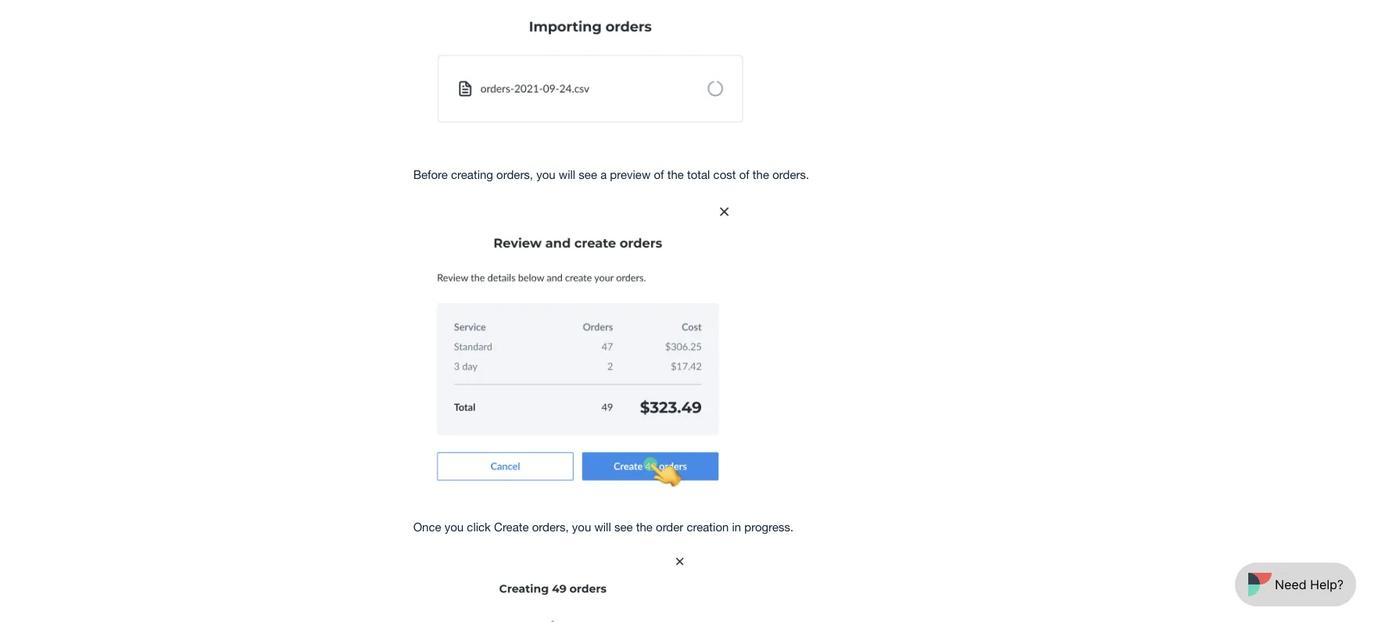 Task type: describe. For each thing, give the bounding box(es) containing it.
0 horizontal spatial the
[[636, 520, 653, 534]]

0 horizontal spatial you
[[445, 520, 464, 534]]

0 vertical spatial will
[[559, 167, 576, 181]]

1 of from the left
[[654, 167, 664, 181]]

1 vertical spatial will
[[595, 520, 611, 534]]

1 horizontal spatial you
[[537, 167, 556, 181]]

in
[[732, 520, 742, 534]]

1 horizontal spatial the
[[668, 167, 684, 181]]

before
[[413, 167, 448, 181]]

create
[[494, 520, 529, 534]]

click
[[467, 520, 491, 534]]

orders.
[[773, 167, 810, 181]]

2 horizontal spatial the
[[753, 167, 770, 181]]

0 horizontal spatial see
[[579, 167, 597, 181]]

mceclip4.png image
[[413, 548, 697, 623]]

2 of from the left
[[740, 167, 750, 181]]

2 horizontal spatial you
[[572, 520, 591, 534]]

1 vertical spatial see
[[615, 520, 633, 534]]

progress.
[[745, 520, 794, 534]]



Task type: vqa. For each thing, say whether or not it's contained in the screenshot.
Sign
no



Task type: locate. For each thing, give the bounding box(es) containing it.
the left the orders.
[[753, 167, 770, 181]]

1 vertical spatial orders,
[[532, 520, 569, 534]]

1 horizontal spatial of
[[740, 167, 750, 181]]

the left order
[[636, 520, 653, 534]]

orders, right "create"
[[532, 520, 569, 534]]

mceclip3.png image
[[413, 195, 742, 501]]

1 horizontal spatial will
[[595, 520, 611, 534]]

preview
[[610, 167, 651, 181]]

see left order
[[615, 520, 633, 534]]

the left total
[[668, 167, 684, 181]]

0 vertical spatial see
[[579, 167, 597, 181]]

you up mceclip4.png "image"
[[572, 520, 591, 534]]

1 horizontal spatial see
[[615, 520, 633, 534]]

see
[[579, 167, 597, 181], [615, 520, 633, 534]]

before creating orders, you will see a preview of the total cost of the orders.
[[413, 167, 813, 181]]

cost
[[714, 167, 736, 181]]

the
[[668, 167, 684, 181], [753, 167, 770, 181], [636, 520, 653, 534]]

you left click
[[445, 520, 464, 534]]

a
[[601, 167, 607, 181]]

order
[[656, 520, 684, 534]]

will left a
[[559, 167, 576, 181]]

will left order
[[595, 520, 611, 534]]

total
[[687, 167, 710, 181]]

you
[[537, 167, 556, 181], [445, 520, 464, 534], [572, 520, 591, 534]]

of
[[654, 167, 664, 181], [740, 167, 750, 181]]

of right preview on the top left of page
[[654, 167, 664, 181]]

once
[[413, 520, 442, 534]]

will
[[559, 167, 576, 181], [595, 520, 611, 534]]

once you click create orders, you will see the order creation in progress.
[[413, 520, 794, 534]]

mceclip2.png image
[[413, 0, 769, 148]]

creation
[[687, 520, 729, 534]]

0 horizontal spatial will
[[559, 167, 576, 181]]

you left a
[[537, 167, 556, 181]]

0 horizontal spatial of
[[654, 167, 664, 181]]

of right cost
[[740, 167, 750, 181]]

orders,
[[497, 167, 533, 181], [532, 520, 569, 534]]

0 vertical spatial orders,
[[497, 167, 533, 181]]

creating
[[451, 167, 493, 181]]

orders, right creating
[[497, 167, 533, 181]]

see left a
[[579, 167, 597, 181]]



